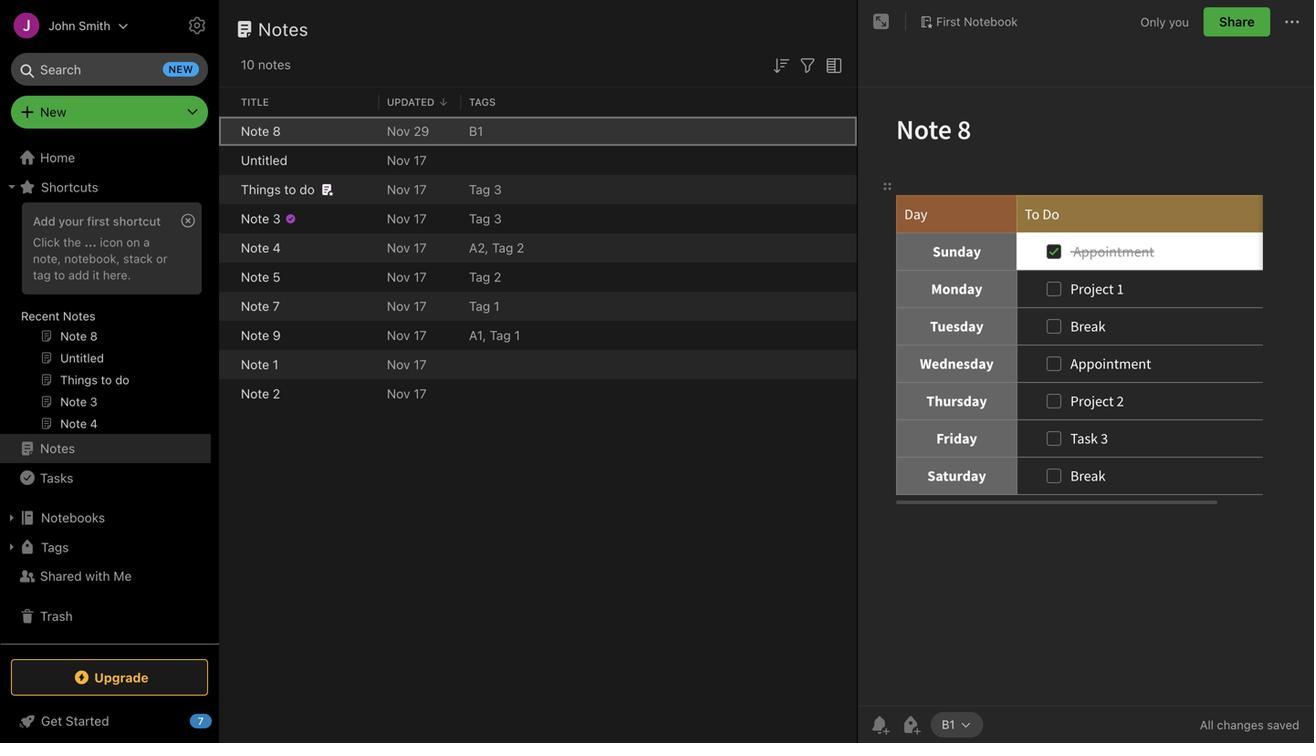 Task type: vqa. For each thing, say whether or not it's contained in the screenshot.


Task type: describe. For each thing, give the bounding box(es) containing it.
note for note 7
[[241, 299, 269, 314]]

note 4
[[241, 240, 281, 256]]

first
[[936, 15, 961, 28]]

expand note image
[[871, 11, 893, 33]]

shortcuts
[[41, 180, 98, 195]]

0 vertical spatial 2
[[517, 240, 524, 256]]

5
[[273, 270, 281, 285]]

note 5
[[241, 270, 281, 285]]

a
[[143, 235, 150, 249]]

note for note 8
[[241, 124, 269, 139]]

Account field
[[0, 7, 129, 44]]

a2, tag 2
[[469, 240, 524, 256]]

note,
[[33, 252, 61, 265]]

notes inside group
[[63, 309, 96, 323]]

stack
[[123, 252, 153, 265]]

2 nov 17 from the top
[[387, 182, 427, 197]]

tag 3 for note 3
[[469, 211, 502, 226]]

new
[[168, 63, 193, 75]]

shortcut
[[113, 214, 161, 228]]

more actions image
[[1281, 11, 1303, 33]]

updated
[[387, 96, 435, 108]]

tasks button
[[0, 464, 211, 493]]

get started
[[41, 714, 109, 729]]

new button
[[11, 96, 208, 129]]

b1 button
[[931, 713, 983, 738]]

notebook
[[964, 15, 1018, 28]]

notebook,
[[64, 252, 120, 265]]

john smith
[[48, 19, 110, 32]]

17 for note 7
[[414, 299, 427, 314]]

share button
[[1204, 7, 1270, 37]]

10 notes
[[241, 57, 291, 72]]

click the ...
[[33, 235, 97, 249]]

it
[[93, 268, 100, 282]]

nov for untitled
[[387, 153, 410, 168]]

icon on a note, notebook, stack or tag to add it here.
[[33, 235, 167, 282]]

with
[[85, 569, 110, 584]]

saved
[[1267, 719, 1300, 732]]

new search field
[[24, 53, 199, 86]]

3 for things to do
[[494, 182, 502, 197]]

nov 17 for untitled
[[387, 153, 427, 168]]

17 for untitled
[[414, 153, 427, 168]]

10 nov from the top
[[387, 387, 410, 402]]

10
[[241, 57, 255, 72]]

Help and Learning task checklist field
[[0, 707, 219, 737]]

trash link
[[0, 602, 211, 632]]

home link
[[0, 143, 219, 173]]

add filters image
[[797, 55, 819, 76]]

on
[[126, 235, 140, 249]]

click to collapse image
[[212, 710, 226, 732]]

first
[[87, 214, 110, 228]]

cell for untitled
[[219, 146, 234, 175]]

group containing add your first shortcut
[[0, 197, 211, 442]]

add your first shortcut
[[33, 214, 161, 228]]

9 17 from the top
[[414, 387, 427, 402]]

add
[[68, 268, 89, 282]]

a2,
[[469, 240, 489, 256]]

nov 29
[[387, 124, 429, 139]]

john
[[48, 19, 75, 32]]

tasks
[[40, 471, 73, 486]]

notes link
[[0, 434, 211, 464]]

shortcuts button
[[0, 173, 211, 202]]

0 vertical spatial notes
[[258, 18, 309, 40]]

tags button
[[0, 533, 211, 562]]

9 nov 17 from the top
[[387, 387, 427, 402]]

Sort options field
[[770, 53, 792, 76]]

note window element
[[858, 0, 1314, 744]]

me
[[113, 569, 132, 584]]

shared with me
[[40, 569, 132, 584]]

2 17 from the top
[[414, 182, 427, 197]]

started
[[66, 714, 109, 729]]

29
[[414, 124, 429, 139]]

notebooks link
[[0, 504, 211, 533]]

tag
[[33, 268, 51, 282]]

note for note 4
[[241, 240, 269, 256]]

4 nov from the top
[[387, 211, 410, 226]]

get
[[41, 714, 62, 729]]

home
[[40, 150, 75, 165]]

cell for note 5
[[219, 263, 234, 292]]

cell for note 7
[[219, 292, 234, 321]]

note 1
[[241, 357, 279, 372]]

nov for note 4
[[387, 240, 410, 256]]

nov 17 for note 7
[[387, 299, 427, 314]]

nov 17 for note 5
[[387, 270, 427, 285]]

View options field
[[819, 53, 845, 76]]



Task type: locate. For each thing, give the bounding box(es) containing it.
6 nov 17 from the top
[[387, 299, 427, 314]]

trash
[[40, 609, 73, 624]]

0 horizontal spatial 2
[[273, 387, 280, 402]]

0 horizontal spatial tags
[[41, 540, 69, 555]]

3 nov 17 from the top
[[387, 211, 427, 226]]

all
[[1200, 719, 1214, 732]]

7 down 5
[[273, 299, 280, 314]]

note 8
[[241, 124, 281, 139]]

17
[[414, 153, 427, 168], [414, 182, 427, 197], [414, 211, 427, 226], [414, 240, 427, 256], [414, 270, 427, 285], [414, 299, 427, 314], [414, 328, 427, 343], [414, 357, 427, 372], [414, 387, 427, 402]]

B1 Tag actions field
[[955, 719, 972, 732]]

0 vertical spatial b1
[[469, 124, 483, 139]]

the
[[63, 235, 81, 249]]

nov 17
[[387, 153, 427, 168], [387, 182, 427, 197], [387, 211, 427, 226], [387, 240, 427, 256], [387, 270, 427, 285], [387, 299, 427, 314], [387, 328, 427, 343], [387, 357, 427, 372], [387, 387, 427, 402]]

3
[[494, 182, 502, 197], [273, 211, 281, 226], [494, 211, 502, 226]]

7 note from the top
[[241, 357, 269, 372]]

new
[[40, 105, 66, 120]]

note for note 5
[[241, 270, 269, 285]]

things to do
[[241, 182, 315, 197]]

0 vertical spatial to
[[284, 182, 296, 197]]

group
[[0, 197, 211, 442]]

note left the 4
[[241, 240, 269, 256]]

2 nov from the top
[[387, 153, 410, 168]]

here.
[[103, 268, 131, 282]]

b1 right add tag image
[[942, 718, 955, 732]]

1 right a1,
[[514, 328, 520, 343]]

7 left click to collapse icon
[[198, 716, 204, 728]]

0 vertical spatial tag 3
[[469, 182, 502, 197]]

notes
[[258, 18, 309, 40], [63, 309, 96, 323], [40, 441, 75, 456]]

tags inside button
[[41, 540, 69, 555]]

3 nov from the top
[[387, 182, 410, 197]]

tree containing home
[[0, 143, 219, 643]]

nov for note 8
[[387, 124, 410, 139]]

1 vertical spatial b1
[[942, 718, 955, 732]]

2 horizontal spatial 1
[[514, 328, 520, 343]]

tag 3 for things to do
[[469, 182, 502, 197]]

1 tag 3 from the top
[[469, 182, 502, 197]]

note for note 9
[[241, 328, 269, 343]]

2 note from the top
[[241, 211, 269, 226]]

icon
[[100, 235, 123, 249]]

1 horizontal spatial tags
[[469, 96, 496, 108]]

cell for note 4
[[219, 234, 234, 263]]

untitled
[[241, 153, 288, 168]]

title
[[241, 96, 269, 108]]

to right tag
[[54, 268, 65, 282]]

More actions field
[[1281, 7, 1303, 37]]

4 note from the top
[[241, 270, 269, 285]]

note down note 5
[[241, 299, 269, 314]]

nov 17 for note 1
[[387, 357, 427, 372]]

note for note 3
[[241, 211, 269, 226]]

0 vertical spatial 1
[[494, 299, 500, 314]]

only
[[1141, 15, 1166, 29]]

to inside the icon on a note, notebook, stack or tag to add it here.
[[54, 268, 65, 282]]

1
[[494, 299, 500, 314], [514, 328, 520, 343], [273, 357, 279, 372]]

2 vertical spatial 1
[[273, 357, 279, 372]]

1 vertical spatial 7
[[198, 716, 204, 728]]

0 horizontal spatial 7
[[198, 716, 204, 728]]

1 for tag 1
[[494, 299, 500, 314]]

4 nov 17 from the top
[[387, 240, 427, 256]]

1 nov from the top
[[387, 124, 410, 139]]

0 vertical spatial 7
[[273, 299, 280, 314]]

cell for note 8
[[219, 117, 234, 146]]

a1,
[[469, 328, 486, 343]]

3 for note 3
[[494, 211, 502, 226]]

8 17 from the top
[[414, 357, 427, 372]]

tags right updated
[[469, 96, 496, 108]]

add
[[33, 214, 55, 228]]

7
[[273, 299, 280, 314], [198, 716, 204, 728]]

7 17 from the top
[[414, 328, 427, 343]]

note 3
[[241, 211, 281, 226]]

3 17 from the top
[[414, 211, 427, 226]]

add tag image
[[900, 715, 922, 737]]

17 for note 4
[[414, 240, 427, 256]]

tree
[[0, 143, 219, 643]]

6 nov from the top
[[387, 270, 410, 285]]

recent
[[21, 309, 60, 323]]

2 horizontal spatial 2
[[517, 240, 524, 256]]

notes right recent
[[63, 309, 96, 323]]

tags
[[469, 96, 496, 108], [41, 540, 69, 555]]

6 note from the top
[[241, 328, 269, 343]]

1 horizontal spatial b1
[[942, 718, 955, 732]]

note down things
[[241, 211, 269, 226]]

1 note from the top
[[241, 124, 269, 139]]

1 up a1, tag 1
[[494, 299, 500, 314]]

first notebook
[[936, 15, 1018, 28]]

first notebook button
[[914, 9, 1024, 35]]

notebooks
[[41, 511, 105, 526]]

0 horizontal spatial 1
[[273, 357, 279, 372]]

nov for note 5
[[387, 270, 410, 285]]

2 vertical spatial notes
[[40, 441, 75, 456]]

1 horizontal spatial to
[[284, 182, 296, 197]]

0 horizontal spatial to
[[54, 268, 65, 282]]

shared with me link
[[0, 562, 211, 591]]

1 vertical spatial 1
[[514, 328, 520, 343]]

settings image
[[186, 15, 208, 37]]

tag 1
[[469, 299, 500, 314]]

a1, tag 1
[[469, 328, 520, 343]]

nov 17 for note 9
[[387, 328, 427, 343]]

notes
[[258, 57, 291, 72]]

tag 3
[[469, 182, 502, 197], [469, 211, 502, 226]]

tag 2
[[469, 270, 501, 285]]

share
[[1219, 14, 1255, 29]]

tag
[[469, 182, 490, 197], [469, 211, 490, 226], [492, 240, 513, 256], [469, 270, 490, 285], [469, 299, 490, 314], [490, 328, 511, 343]]

recent notes
[[21, 309, 96, 323]]

nov 17 for note 4
[[387, 240, 427, 256]]

2 for note 2
[[273, 387, 280, 402]]

cell for note 1
[[219, 350, 234, 380]]

nov
[[387, 124, 410, 139], [387, 153, 410, 168], [387, 182, 410, 197], [387, 211, 410, 226], [387, 240, 410, 256], [387, 270, 410, 285], [387, 299, 410, 314], [387, 328, 410, 343], [387, 357, 410, 372], [387, 387, 410, 402]]

1 horizontal spatial 2
[[494, 270, 501, 285]]

3 note from the top
[[241, 240, 269, 256]]

1 vertical spatial tags
[[41, 540, 69, 555]]

2 right a2, on the top of page
[[517, 240, 524, 256]]

4
[[273, 240, 281, 256]]

2 down note 1
[[273, 387, 280, 402]]

7 nov 17 from the top
[[387, 328, 427, 343]]

note down note 1
[[241, 387, 269, 402]]

cell for note 9
[[219, 321, 234, 350]]

8 nov 17 from the top
[[387, 357, 427, 372]]

upgrade button
[[11, 660, 208, 696]]

note for note 2
[[241, 387, 269, 402]]

1 down 9
[[273, 357, 279, 372]]

nov for note 1
[[387, 357, 410, 372]]

1 17 from the top
[[414, 153, 427, 168]]

notes up tasks at the left bottom of page
[[40, 441, 75, 456]]

5 nov from the top
[[387, 240, 410, 256]]

17 for note 1
[[414, 357, 427, 372]]

nov for note 7
[[387, 299, 410, 314]]

shared
[[40, 569, 82, 584]]

nov for note 9
[[387, 328, 410, 343]]

6 17 from the top
[[414, 299, 427, 314]]

2 for tag 2
[[494, 270, 501, 285]]

note
[[241, 124, 269, 139], [241, 211, 269, 226], [241, 240, 269, 256], [241, 270, 269, 285], [241, 299, 269, 314], [241, 328, 269, 343], [241, 357, 269, 372], [241, 387, 269, 402]]

notes up notes at the left top of page
[[258, 18, 309, 40]]

1 horizontal spatial 1
[[494, 299, 500, 314]]

note up "note 2"
[[241, 357, 269, 372]]

1 vertical spatial 2
[[494, 270, 501, 285]]

only you
[[1141, 15, 1189, 29]]

expand tags image
[[5, 540, 19, 555]]

note left 9
[[241, 328, 269, 343]]

5 17 from the top
[[414, 270, 427, 285]]

to inside row group
[[284, 182, 296, 197]]

9 nov from the top
[[387, 357, 410, 372]]

row group
[[219, 117, 857, 409]]

7 inside the help and learning task checklist field
[[198, 716, 204, 728]]

1 for note 1
[[273, 357, 279, 372]]

1 vertical spatial notes
[[63, 309, 96, 323]]

Search text field
[[24, 53, 195, 86]]

1 nov 17 from the top
[[387, 153, 427, 168]]

2
[[517, 240, 524, 256], [494, 270, 501, 285], [273, 387, 280, 402]]

note 9
[[241, 328, 281, 343]]

...
[[84, 235, 97, 249]]

add a reminder image
[[869, 715, 891, 737]]

Note Editor text field
[[858, 88, 1314, 706]]

9
[[273, 328, 281, 343]]

0 vertical spatial tags
[[469, 96, 496, 108]]

b1
[[469, 124, 483, 139], [942, 718, 955, 732]]

Add filters field
[[797, 53, 819, 76]]

you
[[1169, 15, 1189, 29]]

to left the do
[[284, 182, 296, 197]]

expand notebooks image
[[5, 511, 19, 526]]

1 horizontal spatial 7
[[273, 299, 280, 314]]

things
[[241, 182, 281, 197]]

note 7
[[241, 299, 280, 314]]

7 nov from the top
[[387, 299, 410, 314]]

or
[[156, 252, 167, 265]]

your
[[59, 214, 84, 228]]

row group containing note 8
[[219, 117, 857, 409]]

click
[[33, 235, 60, 249]]

changes
[[1217, 719, 1264, 732]]

2 vertical spatial 2
[[273, 387, 280, 402]]

cell
[[219, 117, 234, 146], [219, 146, 234, 175], [219, 175, 234, 204], [219, 204, 234, 234], [219, 234, 234, 263], [219, 263, 234, 292], [219, 292, 234, 321], [219, 321, 234, 350], [219, 350, 234, 380], [462, 380, 857, 409]]

smith
[[79, 19, 110, 32]]

upgrade
[[94, 671, 149, 686]]

8
[[273, 124, 281, 139]]

4 17 from the top
[[414, 240, 427, 256]]

17 for note 5
[[414, 270, 427, 285]]

17 for note 9
[[414, 328, 427, 343]]

note 2
[[241, 387, 280, 402]]

tags up shared at bottom left
[[41, 540, 69, 555]]

note left 5
[[241, 270, 269, 285]]

2 down a2, tag 2 on the top of page
[[494, 270, 501, 285]]

5 nov 17 from the top
[[387, 270, 427, 285]]

b1 inside button
[[942, 718, 955, 732]]

2 tag 3 from the top
[[469, 211, 502, 226]]

b1 right '29'
[[469, 124, 483, 139]]

all changes saved
[[1200, 719, 1300, 732]]

1 vertical spatial tag 3
[[469, 211, 502, 226]]

do
[[300, 182, 315, 197]]

0 horizontal spatial b1
[[469, 124, 483, 139]]

note for note 1
[[241, 357, 269, 372]]

8 note from the top
[[241, 387, 269, 402]]

note left 8 at the left top of the page
[[241, 124, 269, 139]]

5 note from the top
[[241, 299, 269, 314]]

8 nov from the top
[[387, 328, 410, 343]]

1 vertical spatial to
[[54, 268, 65, 282]]



